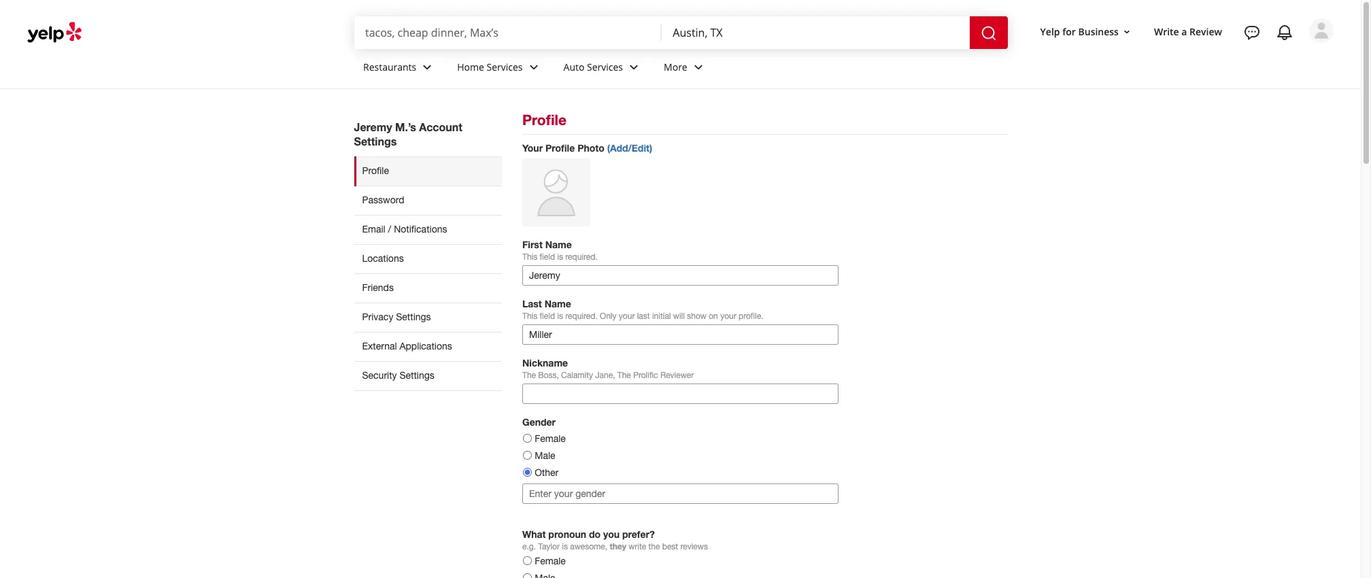 Task type: locate. For each thing, give the bounding box(es) containing it.
1 male radio from the top
[[523, 451, 532, 460]]

more link
[[653, 49, 718, 88]]

1 horizontal spatial services
[[587, 60, 623, 73]]

Near text field
[[673, 25, 959, 40]]

1 24 chevron down v2 image from the left
[[419, 59, 436, 75]]

2 vertical spatial settings
[[400, 370, 435, 381]]

male radio down e.g.
[[523, 574, 532, 578]]

name
[[545, 239, 572, 250], [545, 298, 571, 310]]

jeremy
[[354, 120, 392, 133]]

24 chevron down v2 image inside "restaurants" link
[[419, 59, 436, 75]]

jane,
[[596, 371, 615, 380]]

for
[[1063, 25, 1076, 38]]

1 horizontal spatial the
[[618, 371, 631, 380]]

required. for last
[[566, 312, 598, 321]]

24 chevron down v2 image right more
[[690, 59, 707, 75]]

is inside the last name this field is required. only your last initial will show on your profile.
[[557, 312, 563, 321]]

security
[[362, 370, 397, 381]]

security settings link
[[354, 361, 502, 391]]

Male radio
[[523, 451, 532, 460], [523, 574, 532, 578]]

this inside first name this field is required.
[[522, 252, 538, 262]]

field
[[540, 252, 555, 262], [540, 312, 555, 321]]

settings down jeremy
[[354, 135, 397, 148]]

password
[[362, 195, 404, 205]]

required. inside the last name this field is required. only your last initial will show on your profile.
[[566, 312, 598, 321]]

0 vertical spatial female radio
[[523, 434, 532, 443]]

name right last
[[545, 298, 571, 310]]

the right the jane,
[[618, 371, 631, 380]]

female
[[535, 433, 566, 444], [535, 556, 566, 567]]

none field find
[[365, 25, 651, 40]]

0 vertical spatial settings
[[354, 135, 397, 148]]

services right auto
[[587, 60, 623, 73]]

photo
[[578, 142, 605, 154]]

account
[[419, 120, 463, 133]]

settings up 'external applications'
[[396, 312, 431, 322]]

only
[[600, 312, 617, 321]]

settings
[[354, 135, 397, 148], [396, 312, 431, 322], [400, 370, 435, 381]]

2 horizontal spatial 24 chevron down v2 image
[[690, 59, 707, 75]]

field for first
[[540, 252, 555, 262]]

required. inside first name this field is required.
[[566, 252, 598, 262]]

friends link
[[354, 273, 502, 303]]

boss,
[[538, 371, 559, 380]]

1 horizontal spatial none field
[[673, 25, 959, 40]]

settings for security
[[400, 370, 435, 381]]

1 services from the left
[[487, 60, 523, 73]]

external applications link
[[354, 332, 502, 361]]

search image
[[981, 25, 997, 41]]

0 vertical spatial field
[[540, 252, 555, 262]]

0 vertical spatial required.
[[566, 252, 598, 262]]

0 horizontal spatial 24 chevron down v2 image
[[419, 59, 436, 75]]

2 the from the left
[[618, 371, 631, 380]]

1 vertical spatial settings
[[396, 312, 431, 322]]

0 vertical spatial profile
[[522, 112, 567, 129]]

field for last
[[540, 312, 555, 321]]

reviewer
[[661, 371, 694, 380]]

write
[[1154, 25, 1179, 38]]

24 chevron down v2 image for more
[[690, 59, 707, 75]]

female for 2nd female radio from the top of the page
[[535, 556, 566, 567]]

1 vertical spatial male radio
[[523, 574, 532, 578]]

services
[[487, 60, 523, 73], [587, 60, 623, 73]]

profile right your
[[546, 142, 575, 154]]

2 vertical spatial profile
[[362, 165, 389, 176]]

the left boss,
[[522, 371, 536, 380]]

settings inside 'link'
[[396, 312, 431, 322]]

1 vertical spatial female radio
[[523, 557, 532, 565]]

field inside the last name this field is required. only your last initial will show on your profile.
[[540, 312, 555, 321]]

1 female radio from the top
[[523, 434, 532, 443]]

1 horizontal spatial 24 chevron down v2 image
[[626, 59, 642, 75]]

is
[[557, 252, 563, 262], [557, 312, 563, 321], [562, 542, 568, 552]]

24 chevron down v2 image
[[419, 59, 436, 75], [626, 59, 642, 75], [690, 59, 707, 75]]

none field up home services link
[[365, 25, 651, 40]]

1 vertical spatial this
[[522, 312, 538, 321]]

2 this from the top
[[522, 312, 538, 321]]

1 vertical spatial required.
[[566, 312, 598, 321]]

0 vertical spatial this
[[522, 252, 538, 262]]

show
[[687, 312, 707, 321]]

1 female from the top
[[535, 433, 566, 444]]

female down taylor
[[535, 556, 566, 567]]

business categories element
[[352, 49, 1334, 88]]

field down last
[[540, 312, 555, 321]]

2 field from the top
[[540, 312, 555, 321]]

awesome,
[[570, 542, 608, 552]]

2 24 chevron down v2 image from the left
[[626, 59, 642, 75]]

24 chevron down v2 image inside more link
[[690, 59, 707, 75]]

required.
[[566, 252, 598, 262], [566, 312, 598, 321]]

pronoun
[[549, 529, 587, 540]]

0 horizontal spatial services
[[487, 60, 523, 73]]

3 24 chevron down v2 image from the left
[[690, 59, 707, 75]]

None search field
[[354, 16, 1011, 49]]

1 vertical spatial is
[[557, 312, 563, 321]]

0 horizontal spatial your
[[619, 312, 635, 321]]

your right on
[[721, 312, 737, 321]]

1 the from the left
[[522, 371, 536, 380]]

None field
[[365, 25, 651, 40], [673, 25, 959, 40]]

review
[[1190, 25, 1223, 38]]

locations link
[[354, 244, 502, 273]]

jeremy m. image
[[1310, 18, 1334, 43]]

female radio down e.g.
[[523, 557, 532, 565]]

0 vertical spatial male radio
[[523, 451, 532, 460]]

yelp for business
[[1041, 25, 1119, 38]]

taylor
[[538, 542, 560, 552]]

home services
[[457, 60, 523, 73]]

email
[[362, 224, 386, 235]]

0 horizontal spatial the
[[522, 371, 536, 380]]

business
[[1079, 25, 1119, 38]]

do
[[589, 529, 601, 540]]

last name this field is required. only your last initial will show on your profile.
[[522, 298, 764, 321]]

profile up password
[[362, 165, 389, 176]]

on
[[709, 312, 718, 321]]

this down the "first"
[[522, 252, 538, 262]]

your left last at the bottom
[[619, 312, 635, 321]]

your
[[619, 312, 635, 321], [721, 312, 737, 321]]

0 horizontal spatial none field
[[365, 25, 651, 40]]

external applications
[[362, 341, 452, 352]]

Female radio
[[523, 434, 532, 443], [523, 557, 532, 565]]

auto services link
[[553, 49, 653, 88]]

auto services
[[564, 60, 623, 73]]

field down the "first"
[[540, 252, 555, 262]]

2 vertical spatial is
[[562, 542, 568, 552]]

1 vertical spatial profile
[[546, 142, 575, 154]]

male radio up other radio
[[523, 451, 532, 460]]

settings down applications at the left bottom of the page
[[400, 370, 435, 381]]

1 vertical spatial name
[[545, 298, 571, 310]]

1 none field from the left
[[365, 25, 651, 40]]

1 vertical spatial field
[[540, 312, 555, 321]]

none field up business categories element
[[673, 25, 959, 40]]

profile.
[[739, 312, 764, 321]]

field inside first name this field is required.
[[540, 252, 555, 262]]

name inside first name this field is required.
[[545, 239, 572, 250]]

last
[[637, 312, 650, 321]]

write a review
[[1154, 25, 1223, 38]]

this
[[522, 252, 538, 262], [522, 312, 538, 321]]

name inside the last name this field is required. only your last initial will show on your profile.
[[545, 298, 571, 310]]

24 chevron down v2 image
[[526, 59, 542, 75]]

home services link
[[446, 49, 553, 88]]

services left 24 chevron down v2 image
[[487, 60, 523, 73]]

will
[[673, 312, 685, 321]]

nickname
[[522, 357, 568, 369]]

2 none field from the left
[[673, 25, 959, 40]]

2 services from the left
[[587, 60, 623, 73]]

auto
[[564, 60, 585, 73]]

24 chevron down v2 image inside auto services link
[[626, 59, 642, 75]]

this inside the last name this field is required. only your last initial will show on your profile.
[[522, 312, 538, 321]]

1 horizontal spatial your
[[721, 312, 737, 321]]

female up male
[[535, 433, 566, 444]]

reviews
[[681, 542, 708, 552]]

name right the "first"
[[545, 239, 572, 250]]

2 required. from the top
[[566, 312, 598, 321]]

1 this from the top
[[522, 252, 538, 262]]

male
[[535, 450, 556, 461]]

0 vertical spatial name
[[545, 239, 572, 250]]

2 female from the top
[[535, 556, 566, 567]]

notifications
[[394, 224, 447, 235]]

they
[[610, 542, 627, 552]]

you
[[603, 529, 620, 540]]

24 chevron down v2 image right restaurants
[[419, 59, 436, 75]]

this down last
[[522, 312, 538, 321]]

24 chevron down v2 image right auto services
[[626, 59, 642, 75]]

Last Name text field
[[522, 325, 839, 345]]

the
[[522, 371, 536, 380], [618, 371, 631, 380]]

female radio down gender
[[523, 434, 532, 443]]

1 required. from the top
[[566, 252, 598, 262]]

write
[[629, 542, 646, 552]]

e.g.
[[522, 542, 536, 552]]

your profile photo (add/edit)
[[522, 142, 652, 154]]

is inside first name this field is required.
[[557, 252, 563, 262]]

other
[[535, 467, 559, 478]]

password link
[[354, 186, 502, 215]]

profile link
[[354, 156, 502, 186]]

calamity
[[561, 371, 593, 380]]

1 field from the top
[[540, 252, 555, 262]]

24 chevron down v2 image for restaurants
[[419, 59, 436, 75]]

0 vertical spatial female
[[535, 433, 566, 444]]

services inside home services link
[[487, 60, 523, 73]]

profile
[[522, 112, 567, 129], [546, 142, 575, 154], [362, 165, 389, 176]]

1 vertical spatial female
[[535, 556, 566, 567]]

profile up your
[[522, 112, 567, 129]]

2 your from the left
[[721, 312, 737, 321]]

0 vertical spatial is
[[557, 252, 563, 262]]

Nickname text field
[[522, 384, 839, 404]]

services inside auto services link
[[587, 60, 623, 73]]



Task type: describe. For each thing, give the bounding box(es) containing it.
applications
[[400, 341, 452, 352]]

gender
[[522, 416, 556, 428]]

/
[[388, 224, 391, 235]]

a
[[1182, 25, 1187, 38]]

restaurants link
[[352, 49, 446, 88]]

(add/edit)
[[607, 142, 652, 154]]

first
[[522, 239, 543, 250]]

yelp for business button
[[1035, 19, 1138, 44]]

security settings
[[362, 370, 435, 381]]

last
[[522, 298, 542, 310]]

email / notifications
[[362, 224, 447, 235]]

this for last
[[522, 312, 538, 321]]

24 chevron down v2 image for auto services
[[626, 59, 642, 75]]

email / notifications link
[[354, 215, 502, 244]]

16 chevron down v2 image
[[1122, 26, 1133, 37]]

the
[[649, 542, 660, 552]]

best
[[662, 542, 678, 552]]

Other radio
[[523, 468, 532, 477]]

none field near
[[673, 25, 959, 40]]

services for home services
[[487, 60, 523, 73]]

initial
[[652, 312, 671, 321]]

locations
[[362, 253, 404, 264]]

notifications image
[[1277, 24, 1293, 41]]

restaurants
[[363, 60, 417, 73]]

is inside what pronoun do you prefer? e.g. taylor is awesome, they write the best reviews
[[562, 542, 568, 552]]

1 your from the left
[[619, 312, 635, 321]]

services for auto services
[[587, 60, 623, 73]]

name for last
[[545, 298, 571, 310]]

female for 1st female radio from the top
[[535, 433, 566, 444]]

more
[[664, 60, 688, 73]]

settings inside jeremy m.'s account settings
[[354, 135, 397, 148]]

user actions element
[[1030, 17, 1353, 101]]

what
[[522, 529, 546, 540]]

what pronoun do you prefer? e.g. taylor is awesome, they write the best reviews
[[522, 529, 708, 552]]

privacy settings
[[362, 312, 431, 322]]

privacy
[[362, 312, 393, 322]]

is for last
[[557, 312, 563, 321]]

your
[[522, 142, 543, 154]]

privacy settings link
[[354, 303, 502, 332]]

Find text field
[[365, 25, 651, 40]]

yelp
[[1041, 25, 1060, 38]]

jeremy m.'s account settings
[[354, 120, 463, 148]]

this for first
[[522, 252, 538, 262]]

prefer?
[[623, 529, 655, 540]]

Enter your gender text field
[[522, 484, 839, 504]]

friends
[[362, 282, 394, 293]]

name for first
[[545, 239, 572, 250]]

First Name text field
[[522, 265, 839, 286]]

messages image
[[1244, 24, 1261, 41]]

2 female radio from the top
[[523, 557, 532, 565]]

first name this field is required.
[[522, 239, 598, 262]]

required. for first
[[566, 252, 598, 262]]

write a review link
[[1149, 19, 1228, 44]]

2 male radio from the top
[[523, 574, 532, 578]]

external
[[362, 341, 397, 352]]

is for first
[[557, 252, 563, 262]]

nickname the boss, calamity jane, the prolific reviewer
[[522, 357, 694, 380]]

prolific
[[633, 371, 658, 380]]

(add/edit) link
[[607, 142, 652, 154]]

m.'s
[[395, 120, 416, 133]]

home
[[457, 60, 484, 73]]

settings for privacy
[[396, 312, 431, 322]]



Task type: vqa. For each thing, say whether or not it's contained in the screenshot.
name within First Name This field is required.
yes



